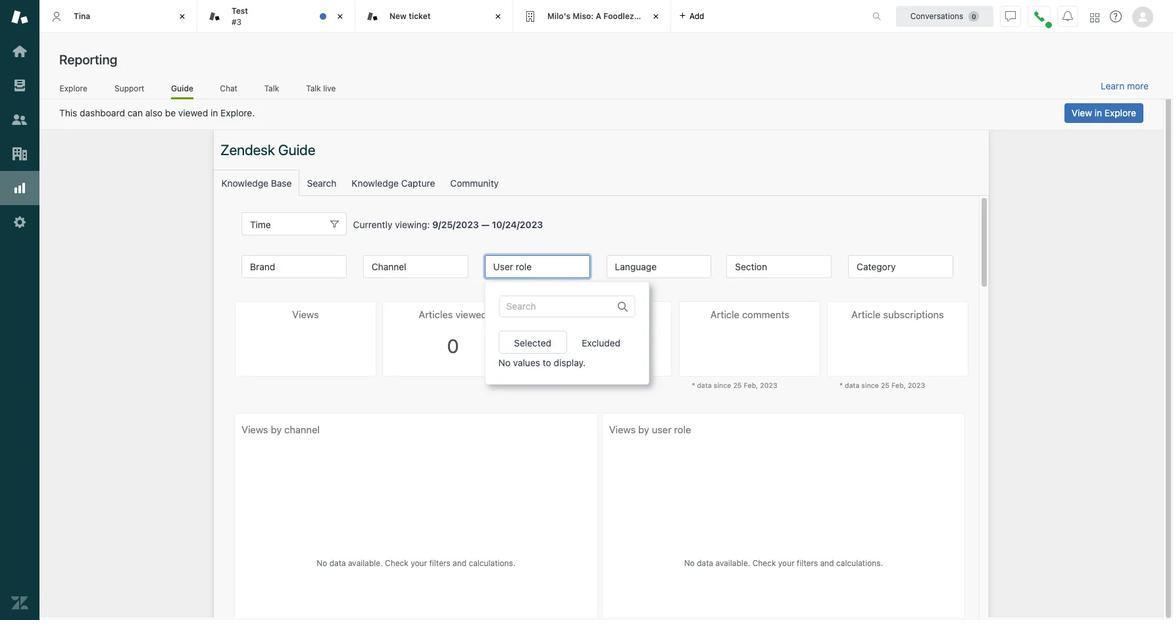 Task type: vqa. For each thing, say whether or not it's contained in the screenshot.
Talk for Talk live
yes



Task type: locate. For each thing, give the bounding box(es) containing it.
talk left live
[[306, 83, 321, 93]]

close image inside new ticket 'tab'
[[492, 10, 505, 23]]

close image left add popup button
[[650, 10, 663, 23]]

milo's
[[548, 11, 571, 21]]

conversations
[[911, 11, 964, 21]]

#3
[[232, 17, 242, 27]]

foodlez
[[604, 11, 634, 21]]

talk
[[264, 83, 279, 93], [306, 83, 321, 93]]

close image
[[492, 10, 505, 23], [650, 10, 663, 23]]

close image left #3
[[176, 10, 189, 23]]

1 horizontal spatial close image
[[334, 10, 347, 23]]

explore down learn more link
[[1105, 107, 1137, 118]]

customers image
[[11, 111, 28, 128]]

1 horizontal spatial in
[[1095, 107, 1103, 118]]

0 horizontal spatial close image
[[492, 10, 505, 23]]

in
[[211, 107, 218, 118], [1095, 107, 1103, 118]]

get help image
[[1110, 11, 1122, 22]]

zendesk support image
[[11, 9, 28, 26]]

guide link
[[171, 83, 193, 99]]

0 horizontal spatial close image
[[176, 10, 189, 23]]

more
[[1127, 80, 1149, 91]]

explore.
[[221, 107, 255, 118]]

0 horizontal spatial explore
[[60, 83, 87, 93]]

tab
[[197, 0, 355, 33]]

2 close image from the left
[[334, 10, 347, 23]]

reporting
[[59, 52, 117, 67]]

this
[[59, 107, 77, 118]]

2 close image from the left
[[650, 10, 663, 23]]

0 horizontal spatial in
[[211, 107, 218, 118]]

view in explore
[[1072, 107, 1137, 118]]

explore up this
[[60, 83, 87, 93]]

reporting image
[[11, 180, 28, 197]]

milo's miso: a foodlez subsidiary
[[548, 11, 678, 21]]

1 close image from the left
[[176, 10, 189, 23]]

a
[[596, 11, 602, 21]]

explore inside button
[[1105, 107, 1137, 118]]

2 talk from the left
[[306, 83, 321, 93]]

in inside button
[[1095, 107, 1103, 118]]

ticket
[[409, 11, 431, 21]]

new
[[390, 11, 407, 21]]

support
[[115, 83, 144, 93]]

milo's miso: a foodlez subsidiary tab
[[513, 0, 678, 33]]

close image left new
[[334, 10, 347, 23]]

learn more
[[1101, 80, 1149, 91]]

2 in from the left
[[1095, 107, 1103, 118]]

test
[[232, 6, 248, 16]]

can
[[128, 107, 143, 118]]

in right view
[[1095, 107, 1103, 118]]

tina tab
[[39, 0, 197, 33]]

in right 'viewed'
[[211, 107, 218, 118]]

explore link
[[59, 83, 88, 97]]

1 close image from the left
[[492, 10, 505, 23]]

close image inside milo's miso: a foodlez subsidiary tab
[[650, 10, 663, 23]]

1 horizontal spatial close image
[[650, 10, 663, 23]]

close image left milo's
[[492, 10, 505, 23]]

organizations image
[[11, 145, 28, 163]]

close image for milo's miso: a foodlez subsidiary
[[650, 10, 663, 23]]

talk live link
[[306, 83, 336, 97]]

1 vertical spatial explore
[[1105, 107, 1137, 118]]

button displays agent's chat status as invisible. image
[[1006, 11, 1016, 21]]

tabs tab list
[[39, 0, 859, 33]]

support link
[[114, 83, 145, 97]]

1 horizontal spatial explore
[[1105, 107, 1137, 118]]

talk right chat
[[264, 83, 279, 93]]

close image
[[176, 10, 189, 23], [334, 10, 347, 23]]

0 horizontal spatial talk
[[264, 83, 279, 93]]

live
[[323, 83, 336, 93]]

admin image
[[11, 214, 28, 231]]

get started image
[[11, 43, 28, 60]]

1 in from the left
[[211, 107, 218, 118]]

1 horizontal spatial talk
[[306, 83, 321, 93]]

zendesk products image
[[1091, 13, 1100, 22]]

also
[[145, 107, 163, 118]]

explore
[[60, 83, 87, 93], [1105, 107, 1137, 118]]

view in explore button
[[1065, 103, 1144, 123]]

1 talk from the left
[[264, 83, 279, 93]]



Task type: describe. For each thing, give the bounding box(es) containing it.
new ticket
[[390, 11, 431, 21]]

close image inside tina tab
[[176, 10, 189, 23]]

talk live
[[306, 83, 336, 93]]

main element
[[0, 0, 39, 621]]

subsidiary
[[636, 11, 678, 21]]

dashboard
[[80, 107, 125, 118]]

close image for new ticket
[[492, 10, 505, 23]]

conversations button
[[896, 6, 994, 27]]

zendesk image
[[11, 595, 28, 612]]

this dashboard can also be viewed in explore.
[[59, 107, 255, 118]]

be
[[165, 107, 176, 118]]

learn more link
[[1101, 80, 1149, 92]]

chat link
[[220, 83, 238, 97]]

new ticket tab
[[355, 0, 513, 33]]

miso:
[[573, 11, 594, 21]]

add button
[[671, 0, 712, 32]]

add
[[690, 11, 705, 21]]

talk for talk
[[264, 83, 279, 93]]

talk link
[[264, 83, 279, 97]]

guide
[[171, 83, 193, 93]]

learn
[[1101, 80, 1125, 91]]

chat
[[220, 83, 238, 93]]

0 vertical spatial explore
[[60, 83, 87, 93]]

viewed
[[178, 107, 208, 118]]

tab containing test
[[197, 0, 355, 33]]

test #3
[[232, 6, 248, 27]]

talk for talk live
[[306, 83, 321, 93]]

notifications image
[[1063, 11, 1073, 21]]

view
[[1072, 107, 1093, 118]]

views image
[[11, 77, 28, 94]]

tina
[[74, 11, 90, 21]]



